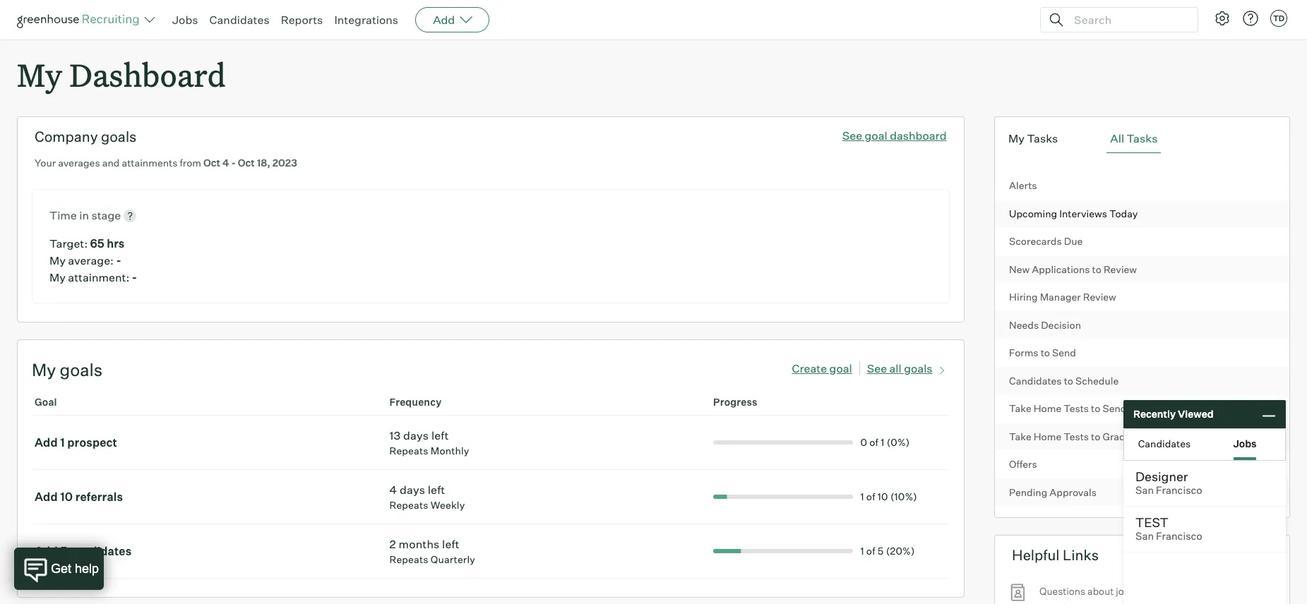 Task type: locate. For each thing, give the bounding box(es) containing it.
see
[[843, 129, 863, 143], [868, 361, 888, 376]]

repeats inside 2 months left repeats quarterly
[[390, 554, 429, 566]]

1 vertical spatial review
[[1084, 291, 1117, 303]]

1 vertical spatial home
[[1034, 431, 1062, 443]]

goal right the create
[[830, 361, 853, 376]]

tasks
[[1028, 132, 1059, 146], [1127, 132, 1158, 146]]

home inside take home tests to send 'link'
[[1034, 403, 1062, 415]]

my inside button
[[1009, 132, 1025, 146]]

days inside 4 days left repeats weekly
[[400, 483, 426, 497]]

home
[[1034, 403, 1062, 415], [1034, 431, 1062, 443]]

goal left dashboard
[[865, 129, 888, 143]]

3 repeats from the top
[[390, 554, 429, 566]]

0 horizontal spatial send
[[1053, 347, 1077, 359]]

add for add
[[433, 13, 455, 27]]

left up quarterly at bottom
[[442, 538, 460, 552]]

my dashboard
[[17, 54, 226, 95]]

my
[[17, 54, 62, 95], [1009, 132, 1025, 146], [49, 253, 66, 268], [49, 270, 66, 285], [32, 359, 56, 381]]

2 take from the top
[[1010, 431, 1032, 443]]

needs decision link
[[996, 311, 1290, 339]]

0 of 1 (0%)
[[861, 436, 910, 448]]

see goal dashboard
[[843, 129, 947, 143]]

10 left (10%)
[[878, 491, 889, 503]]

candidates
[[70, 545, 132, 559]]

1 horizontal spatial goal
[[865, 129, 888, 143]]

candidates right jobs link on the left
[[210, 13, 270, 27]]

monthly
[[431, 445, 470, 457]]

1 vertical spatial left
[[428, 483, 445, 497]]

65
[[90, 237, 104, 251]]

see for see all goals
[[868, 361, 888, 376]]

tasks for all tasks
[[1127, 132, 1158, 146]]

add 5 candidates
[[35, 545, 132, 559]]

progress bar for 4 days left
[[588, 495, 854, 499]]

san inside designer san francisco
[[1136, 485, 1155, 497]]

home for take home tests to send
[[1034, 403, 1062, 415]]

and
[[102, 157, 120, 169]]

integrations link
[[335, 13, 399, 27]]

10 left referrals
[[60, 490, 73, 504]]

1 vertical spatial of
[[867, 491, 876, 503]]

1 left prospect
[[60, 436, 65, 450]]

1 horizontal spatial see
[[868, 361, 888, 376]]

1 san from the top
[[1136, 485, 1155, 497]]

progress
[[714, 396, 758, 408]]

upcoming interviews today
[[1010, 208, 1139, 220]]

4 inside 4 days left repeats weekly
[[390, 483, 397, 497]]

new
[[1010, 263, 1030, 275]]

0 horizontal spatial see
[[843, 129, 863, 143]]

2 home from the top
[[1034, 431, 1062, 443]]

to inside "link"
[[1041, 347, 1051, 359]]

take for take home tests to grade
[[1010, 431, 1032, 443]]

1 vertical spatial goal
[[830, 361, 853, 376]]

0 vertical spatial candidates
[[210, 13, 270, 27]]

0 vertical spatial francisco
[[1157, 485, 1203, 497]]

0 vertical spatial home
[[1034, 403, 1062, 415]]

to right forms at the right bottom of the page
[[1041, 347, 1051, 359]]

1 left (0%)
[[881, 436, 885, 448]]

td button
[[1271, 10, 1288, 27]]

days right 13 at the left bottom of page
[[404, 429, 429, 443]]

repeats down months
[[390, 554, 429, 566]]

1 vertical spatial repeats
[[390, 499, 429, 511]]

1 vertical spatial take
[[1010, 431, 1032, 443]]

2 vertical spatial left
[[442, 538, 460, 552]]

average:
[[68, 253, 114, 268]]

see left dashboard
[[843, 129, 863, 143]]

add inside popup button
[[433, 13, 455, 27]]

target: 65 hrs my average: - my attainment: -
[[49, 237, 137, 285]]

repeats for 4
[[390, 499, 429, 511]]

my for dashboard
[[17, 54, 62, 95]]

1 vertical spatial candidates
[[1010, 375, 1062, 387]]

2 tasks from the left
[[1127, 132, 1158, 146]]

2 vertical spatial repeats
[[390, 554, 429, 566]]

2 vertical spatial candidates
[[1139, 438, 1192, 450]]

tab list containing candidates
[[1125, 430, 1286, 461]]

candidates down recently viewed
[[1139, 438, 1192, 450]]

1 left (20%)
[[861, 545, 865, 557]]

san down pending approvals link on the right
[[1136, 531, 1155, 543]]

1 vertical spatial progress bar
[[588, 495, 854, 499]]

take down candidates to schedule
[[1010, 403, 1032, 415]]

1 horizontal spatial tasks
[[1127, 132, 1158, 146]]

home inside take home tests to grade link
[[1034, 431, 1062, 443]]

tasks inside button
[[1028, 132, 1059, 146]]

0 vertical spatial of
[[870, 436, 879, 448]]

create
[[792, 361, 828, 376]]

francisco inside test san francisco
[[1157, 531, 1203, 543]]

tasks up alerts
[[1028, 132, 1059, 146]]

san down offers "link"
[[1136, 485, 1155, 497]]

1 horizontal spatial 4
[[390, 483, 397, 497]]

repeats down 13 at the left bottom of page
[[390, 445, 429, 457]]

tests down take home tests to send
[[1064, 431, 1090, 443]]

0 vertical spatial 4
[[223, 157, 229, 169]]

4
[[223, 157, 229, 169], [390, 483, 397, 497]]

jobs
[[172, 13, 198, 27], [1234, 438, 1258, 450]]

4 right from
[[223, 157, 229, 169]]

tests inside take home tests to send 'link'
[[1064, 403, 1090, 415]]

1
[[60, 436, 65, 450], [881, 436, 885, 448], [861, 491, 865, 503], [861, 545, 865, 557]]

francisco inside designer san francisco
[[1157, 485, 1203, 497]]

home down candidates to schedule
[[1034, 403, 1062, 415]]

questions about jobs or permissions?
[[1040, 586, 1210, 598]]

1 vertical spatial 4
[[390, 483, 397, 497]]

left for 2 months left
[[442, 538, 460, 552]]

tab list containing my tasks
[[1006, 124, 1280, 153]]

tab list
[[1006, 124, 1280, 153], [1125, 430, 1286, 461]]

0 horizontal spatial oct
[[204, 157, 221, 169]]

repeats left weekly
[[390, 499, 429, 511]]

stage
[[91, 208, 121, 222]]

designer
[[1136, 469, 1189, 485]]

1 vertical spatial francisco
[[1157, 531, 1203, 543]]

repeats
[[390, 445, 429, 457], [390, 499, 429, 511], [390, 554, 429, 566]]

2 vertical spatial progress bar
[[602, 550, 854, 554]]

francisco down designer san francisco
[[1157, 531, 1203, 543]]

san inside test san francisco
[[1136, 531, 1155, 543]]

left inside 2 months left repeats quarterly
[[442, 538, 460, 552]]

home down take home tests to send
[[1034, 431, 1062, 443]]

offers
[[1010, 459, 1038, 471]]

0 horizontal spatial jobs
[[172, 13, 198, 27]]

prospect
[[67, 436, 117, 450]]

4 up 2
[[390, 483, 397, 497]]

1 horizontal spatial 10
[[878, 491, 889, 503]]

forms
[[1010, 347, 1039, 359]]

your
[[35, 157, 56, 169]]

oct
[[204, 157, 221, 169], [238, 157, 255, 169]]

- right the attainment: at the top of the page
[[132, 270, 137, 285]]

attainment:
[[68, 270, 130, 285]]

take home tests to send link
[[996, 395, 1290, 423]]

scorecards
[[1010, 235, 1063, 247]]

0 vertical spatial send
[[1053, 347, 1077, 359]]

goals for company goals
[[101, 128, 137, 146]]

to
[[1093, 263, 1102, 275], [1041, 347, 1051, 359], [1065, 375, 1074, 387], [1092, 403, 1101, 415], [1092, 431, 1101, 443]]

in
[[79, 208, 89, 222]]

take up offers
[[1010, 431, 1032, 443]]

2 horizontal spatial candidates
[[1139, 438, 1192, 450]]

0
[[861, 436, 868, 448]]

candidates
[[210, 13, 270, 27], [1010, 375, 1062, 387], [1139, 438, 1192, 450]]

left inside 4 days left repeats weekly
[[428, 483, 445, 497]]

4 days left repeats weekly
[[390, 483, 465, 511]]

progress bar
[[714, 441, 854, 445], [588, 495, 854, 499], [602, 550, 854, 554]]

hrs
[[107, 237, 125, 251]]

1 horizontal spatial send
[[1103, 403, 1127, 415]]

oct right from
[[204, 157, 221, 169]]

0 vertical spatial tests
[[1064, 403, 1090, 415]]

recently
[[1134, 409, 1177, 421]]

0 vertical spatial left
[[432, 429, 449, 443]]

alerts link
[[996, 172, 1290, 200]]

send up candidates to schedule
[[1053, 347, 1077, 359]]

0 vertical spatial review
[[1104, 263, 1138, 275]]

tests up the take home tests to grade
[[1064, 403, 1090, 415]]

greenhouse recruiting image
[[17, 11, 144, 28]]

applications
[[1033, 263, 1091, 275]]

1 home from the top
[[1034, 403, 1062, 415]]

all
[[1111, 132, 1125, 146]]

see for see goal dashboard
[[843, 129, 863, 143]]

send up the grade
[[1103, 403, 1127, 415]]

from
[[180, 157, 201, 169]]

take inside 'link'
[[1010, 403, 1032, 415]]

test
[[1136, 515, 1169, 531]]

tab list down viewed
[[1125, 430, 1286, 461]]

2 vertical spatial of
[[867, 545, 876, 557]]

review down the scorecards due link on the right top
[[1104, 263, 1138, 275]]

0 vertical spatial jobs
[[172, 13, 198, 27]]

0 vertical spatial tab list
[[1006, 124, 1280, 153]]

designer san francisco
[[1136, 469, 1203, 497]]

all
[[890, 361, 902, 376]]

1 take from the top
[[1010, 403, 1032, 415]]

see goal dashboard link
[[843, 129, 947, 143]]

1 vertical spatial san
[[1136, 531, 1155, 543]]

2 repeats from the top
[[390, 499, 429, 511]]

1 vertical spatial tests
[[1064, 431, 1090, 443]]

progress bar for 2 months left
[[602, 550, 854, 554]]

left
[[432, 429, 449, 443], [428, 483, 445, 497], [442, 538, 460, 552]]

candidates inside tab list
[[1139, 438, 1192, 450]]

1 vertical spatial send
[[1103, 403, 1127, 415]]

francisco for test
[[1157, 531, 1203, 543]]

0 vertical spatial progress bar
[[714, 441, 854, 445]]

(20%)
[[887, 545, 916, 557]]

0 vertical spatial goal
[[865, 129, 888, 143]]

hiring
[[1010, 291, 1038, 303]]

take
[[1010, 403, 1032, 415], [1010, 431, 1032, 443]]

company goals
[[35, 128, 137, 146]]

francisco
[[1157, 485, 1203, 497], [1157, 531, 1203, 543]]

tests inside take home tests to grade link
[[1064, 431, 1090, 443]]

left up "monthly"
[[432, 429, 449, 443]]

links
[[1063, 547, 1100, 565]]

1 horizontal spatial -
[[132, 270, 137, 285]]

0 vertical spatial san
[[1136, 485, 1155, 497]]

send inside 'link'
[[1103, 403, 1127, 415]]

days for 13
[[404, 429, 429, 443]]

see left all at the bottom
[[868, 361, 888, 376]]

2 horizontal spatial -
[[231, 157, 236, 169]]

tasks inside button
[[1127, 132, 1158, 146]]

1 francisco from the top
[[1157, 485, 1203, 497]]

test san francisco
[[1136, 515, 1203, 543]]

1 tests from the top
[[1064, 403, 1090, 415]]

1 horizontal spatial candidates
[[1010, 375, 1062, 387]]

1 repeats from the top
[[390, 445, 429, 457]]

interviews
[[1060, 208, 1108, 220]]

send
[[1053, 347, 1077, 359], [1103, 403, 1127, 415]]

to down schedule
[[1092, 403, 1101, 415]]

grade
[[1103, 431, 1132, 443]]

scorecards due
[[1010, 235, 1083, 247]]

tasks right "all"
[[1127, 132, 1158, 146]]

francisco up test san francisco
[[1157, 485, 1203, 497]]

0 vertical spatial days
[[404, 429, 429, 443]]

of left (20%)
[[867, 545, 876, 557]]

days down 13 days left repeats monthly in the bottom left of the page
[[400, 483, 426, 497]]

oct left 18,
[[238, 157, 255, 169]]

1 tasks from the left
[[1028, 132, 1059, 146]]

pending approvals
[[1010, 487, 1097, 499]]

tests for grade
[[1064, 431, 1090, 443]]

goal
[[865, 129, 888, 143], [830, 361, 853, 376]]

of for 13 days left
[[870, 436, 879, 448]]

of right 0
[[870, 436, 879, 448]]

candidates for candidates to schedule
[[1010, 375, 1062, 387]]

- down hrs
[[116, 253, 121, 268]]

5 left candidates
[[60, 545, 67, 559]]

candidates down forms to send
[[1010, 375, 1062, 387]]

of left (10%)
[[867, 491, 876, 503]]

0 horizontal spatial -
[[116, 253, 121, 268]]

2 francisco from the top
[[1157, 531, 1203, 543]]

5 left (20%)
[[878, 545, 884, 557]]

repeats inside 4 days left repeats weekly
[[390, 499, 429, 511]]

left inside 13 days left repeats monthly
[[432, 429, 449, 443]]

all tasks button
[[1108, 124, 1162, 153]]

2 san from the top
[[1136, 531, 1155, 543]]

2 tests from the top
[[1064, 431, 1090, 443]]

review down new applications to review
[[1084, 291, 1117, 303]]

viewed
[[1179, 409, 1214, 421]]

goal for see
[[865, 129, 888, 143]]

0 vertical spatial see
[[843, 129, 863, 143]]

0 vertical spatial take
[[1010, 403, 1032, 415]]

0 horizontal spatial candidates
[[210, 13, 270, 27]]

tab list up alerts link
[[1006, 124, 1280, 153]]

repeats inside 13 days left repeats monthly
[[390, 445, 429, 457]]

to up take home tests to send
[[1065, 375, 1074, 387]]

1 horizontal spatial oct
[[238, 157, 255, 169]]

1 vertical spatial see
[[868, 361, 888, 376]]

helpful
[[1013, 547, 1060, 565]]

0 vertical spatial repeats
[[390, 445, 429, 457]]

1 horizontal spatial jobs
[[1234, 438, 1258, 450]]

1 vertical spatial -
[[116, 253, 121, 268]]

days for 4
[[400, 483, 426, 497]]

0 vertical spatial -
[[231, 157, 236, 169]]

- left 18,
[[231, 157, 236, 169]]

1 vertical spatial tab list
[[1125, 430, 1286, 461]]

left up weekly
[[428, 483, 445, 497]]

0 horizontal spatial goal
[[830, 361, 853, 376]]

due
[[1065, 235, 1083, 247]]

left for 13 days left
[[432, 429, 449, 443]]

1 vertical spatial days
[[400, 483, 426, 497]]

13
[[390, 429, 401, 443]]

dashboard
[[890, 129, 947, 143]]

0 horizontal spatial tasks
[[1028, 132, 1059, 146]]

days inside 13 days left repeats monthly
[[404, 429, 429, 443]]

review inside new applications to review link
[[1104, 263, 1138, 275]]

candidates inside candidates to schedule link
[[1010, 375, 1062, 387]]



Task type: vqa. For each thing, say whether or not it's contained in the screenshot.


Task type: describe. For each thing, give the bounding box(es) containing it.
add 10 referrals
[[35, 490, 123, 504]]

add 1 prospect
[[35, 436, 117, 450]]

home for take home tests to grade
[[1034, 431, 1062, 443]]

quarterly
[[431, 554, 476, 566]]

left for 4 days left
[[428, 483, 445, 497]]

hiring manager review
[[1010, 291, 1117, 303]]

create goal
[[792, 361, 853, 376]]

schedule
[[1076, 375, 1119, 387]]

my for goals
[[32, 359, 56, 381]]

create goal link
[[792, 361, 868, 376]]

hiring manager review link
[[996, 283, 1290, 311]]

td button
[[1268, 7, 1291, 30]]

review inside hiring manager review link
[[1084, 291, 1117, 303]]

helpful links
[[1013, 547, 1100, 565]]

san for designer
[[1136, 485, 1155, 497]]

frequency
[[390, 396, 442, 408]]

goal
[[35, 396, 57, 408]]

today
[[1110, 208, 1139, 220]]

2 oct from the left
[[238, 157, 255, 169]]

take for take home tests to send
[[1010, 403, 1032, 415]]

referrals
[[75, 490, 123, 504]]

configure image
[[1215, 10, 1232, 27]]

to inside 'link'
[[1092, 403, 1101, 415]]

forms to send
[[1010, 347, 1077, 359]]

2 vertical spatial -
[[132, 270, 137, 285]]

candidates link
[[210, 13, 270, 27]]

decision
[[1042, 319, 1082, 331]]

approvals
[[1050, 487, 1097, 499]]

(0%)
[[887, 436, 910, 448]]

pending approvals link
[[996, 479, 1290, 507]]

tests for send
[[1064, 403, 1090, 415]]

goal for create
[[830, 361, 853, 376]]

to left the grade
[[1092, 431, 1101, 443]]

candidates for candidates link
[[210, 13, 270, 27]]

candidates to schedule link
[[996, 367, 1290, 395]]

take home tests to grade link
[[996, 423, 1290, 451]]

goals for my goals
[[60, 359, 103, 381]]

0 horizontal spatial 4
[[223, 157, 229, 169]]

new applications to review link
[[996, 256, 1290, 283]]

francisco for designer
[[1157, 485, 1203, 497]]

send inside "link"
[[1053, 347, 1077, 359]]

dashboard
[[69, 54, 226, 95]]

new applications to review
[[1010, 263, 1138, 275]]

Search text field
[[1071, 10, 1186, 30]]

my for tasks
[[1009, 132, 1025, 146]]

candidates to schedule
[[1010, 375, 1119, 387]]

or
[[1138, 586, 1147, 598]]

1 horizontal spatial 5
[[878, 545, 884, 557]]

averages
[[58, 157, 100, 169]]

questions
[[1040, 586, 1086, 598]]

needs
[[1010, 319, 1040, 331]]

1 vertical spatial jobs
[[1234, 438, 1258, 450]]

about
[[1088, 586, 1115, 598]]

tab list for test
[[1125, 430, 1286, 461]]

take home tests to grade
[[1010, 431, 1132, 443]]

jobs
[[1117, 586, 1136, 598]]

add for add 1 prospect
[[35, 436, 58, 450]]

see all goals link
[[868, 359, 950, 376]]

1 oct from the left
[[204, 157, 221, 169]]

weekly
[[431, 499, 465, 511]]

months
[[399, 538, 440, 552]]

integrations
[[335, 13, 399, 27]]

add for add 5 candidates
[[35, 545, 58, 559]]

company
[[35, 128, 98, 146]]

all tasks
[[1111, 132, 1158, 146]]

my tasks button
[[1006, 124, 1062, 153]]

repeats for 2
[[390, 554, 429, 566]]

manager
[[1041, 291, 1082, 303]]

needs decision
[[1010, 319, 1082, 331]]

progress bar for 13 days left
[[714, 441, 854, 445]]

0 horizontal spatial 5
[[60, 545, 67, 559]]

to right the applications
[[1093, 263, 1102, 275]]

1 of 5 (20%)
[[861, 545, 916, 557]]

scorecards due link
[[996, 228, 1290, 256]]

take home tests to send
[[1010, 403, 1127, 415]]

add for add 10 referrals
[[35, 490, 58, 504]]

upcoming
[[1010, 208, 1058, 220]]

td
[[1274, 13, 1285, 23]]

repeats for 13
[[390, 445, 429, 457]]

2023
[[273, 157, 297, 169]]

of for 2 months left
[[867, 545, 876, 557]]

san for test
[[1136, 531, 1155, 543]]

time
[[49, 208, 77, 222]]

target:
[[49, 237, 88, 251]]

your averages and attainments from oct 4 - oct 18, 2023
[[35, 157, 297, 169]]

my tasks
[[1009, 132, 1059, 146]]

13 days left repeats monthly
[[390, 429, 470, 457]]

recently viewed
[[1134, 409, 1214, 421]]

forms to send link
[[996, 339, 1290, 367]]

tasks for my tasks
[[1028, 132, 1059, 146]]

tab list for upcoming interviews today
[[1006, 124, 1280, 153]]

1 left (10%)
[[861, 491, 865, 503]]

of for 4 days left
[[867, 491, 876, 503]]

(10%)
[[891, 491, 918, 503]]

0 horizontal spatial 10
[[60, 490, 73, 504]]

time in
[[49, 208, 91, 222]]

2
[[390, 538, 396, 552]]

permissions?
[[1149, 586, 1210, 598]]



